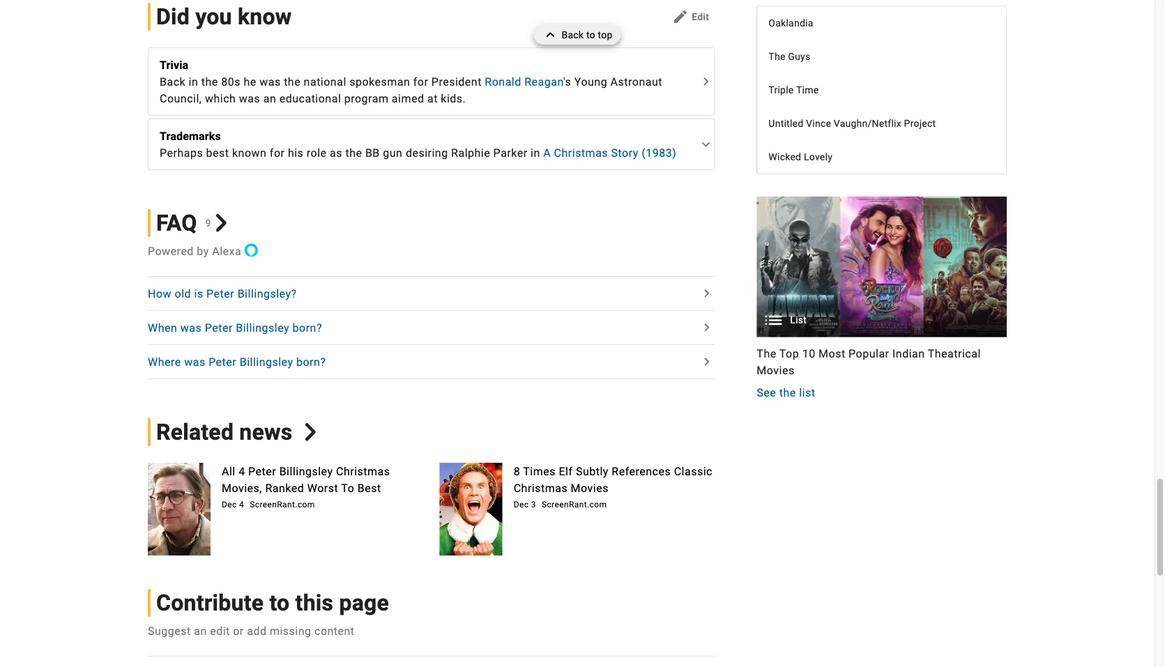 Task type: vqa. For each thing, say whether or not it's contained in the screenshot.
In within Trademarks Perhaps Best Known For His Role As The Bb Gun Desiring Ralphie Parker In A Christmas Story (1983)
yes



Task type: locate. For each thing, give the bounding box(es) containing it.
the top 10 most popular indian theatrical movies link
[[757, 346, 1007, 379]]

peter down when was peter billingsley born?
[[209, 355, 237, 369]]

1 vertical spatial movies
[[571, 482, 609, 495]]

born? inside button
[[293, 321, 322, 334]]

0 vertical spatial to
[[586, 29, 595, 40]]

christmas down times
[[514, 482, 568, 495]]

2 see the answer image from the top
[[698, 354, 715, 370]]

best
[[206, 146, 229, 159]]

for down trivia button on the top of the page
[[413, 75, 428, 88]]

back for back in the 80s he was the national spokesman for president ronald reagan
[[160, 75, 186, 88]]

to
[[341, 482, 354, 495]]

8
[[514, 465, 520, 478]]

untitled
[[769, 117, 804, 129]]

see
[[757, 386, 776, 400]]

back down 'trivia'
[[160, 75, 186, 88]]

indian
[[893, 347, 925, 361]]

see the answer image for where was peter billingsley born?
[[698, 354, 715, 370]]

classic
[[674, 465, 713, 478]]

for
[[413, 75, 428, 88], [270, 146, 285, 159]]

peter down how old is peter billingsley?
[[205, 321, 233, 334]]

the right the as
[[346, 146, 362, 159]]

billingsley inside all 4 peter billingsley christmas movies, ranked worst to best dec 4 screenrant.com
[[279, 465, 333, 478]]

0 vertical spatial an
[[263, 92, 276, 105]]

popular
[[849, 347, 890, 361]]

all 4 peter billingsley christmas movies, ranked worst to best image
[[148, 463, 211, 556]]

0 vertical spatial chevron right inline image
[[212, 214, 230, 232]]

national
[[304, 75, 346, 88]]

0 vertical spatial 4
[[239, 465, 245, 478]]

back for back to top
[[562, 29, 584, 40]]

back
[[562, 29, 584, 40], [160, 75, 186, 88]]

0 vertical spatial christmas
[[554, 146, 608, 159]]

best
[[358, 482, 381, 495]]

born? for where was peter billingsley born?
[[296, 355, 326, 369]]

movies inside the top 10 most popular indian theatrical movies
[[757, 364, 795, 377]]

movies for 10
[[757, 364, 795, 377]]

0 vertical spatial the
[[769, 50, 786, 62]]

2 vertical spatial billingsley
[[279, 465, 333, 478]]

a christmas story (1983) link
[[543, 146, 677, 159]]

0 horizontal spatial movies
[[571, 482, 609, 495]]

group containing the top 10 most popular indian theatrical movies
[[757, 196, 1007, 401]]

born? inside button
[[296, 355, 326, 369]]

movies down subtly
[[571, 482, 609, 495]]

was down he
[[239, 92, 260, 105]]

in left a
[[531, 146, 540, 159]]

back to top
[[562, 29, 613, 40]]

peter for where
[[209, 355, 237, 369]]

related news link
[[148, 418, 319, 446]]

dec inside all 4 peter billingsley christmas movies, ranked worst to best dec 4 screenrant.com
[[222, 500, 237, 510]]

0 horizontal spatial an
[[194, 625, 207, 638]]

story
[[611, 146, 639, 159]]

in
[[189, 75, 198, 88], [531, 146, 540, 159]]

1 horizontal spatial screenrant.com
[[542, 500, 607, 510]]

1 vertical spatial christmas
[[336, 465, 390, 478]]

1 vertical spatial the
[[757, 347, 777, 361]]

educational
[[279, 92, 341, 105]]

back inside button
[[562, 29, 584, 40]]

edit
[[210, 625, 230, 638]]

screenrant.com down elf
[[542, 500, 607, 510]]

untitled vince vaughn/netflix project link
[[758, 107, 1006, 140]]

0 horizontal spatial back
[[160, 75, 186, 88]]

was right when
[[180, 321, 202, 334]]

1 see the answer image from the top
[[698, 319, 715, 336]]

top
[[598, 29, 613, 40]]

peter inside all 4 peter billingsley christmas movies, ranked worst to best dec 4 screenrant.com
[[248, 465, 276, 478]]

0 horizontal spatial for
[[270, 146, 285, 159]]

vaughn/netflix
[[834, 117, 902, 129]]

0 vertical spatial for
[[413, 75, 428, 88]]

old
[[175, 287, 191, 300]]

2 screenrant.com from the left
[[542, 500, 607, 510]]

peter inside button
[[209, 355, 237, 369]]

1 horizontal spatial dec
[[514, 500, 529, 510]]

billingsley down when was peter billingsley born?
[[240, 355, 293, 369]]

2 vertical spatial christmas
[[514, 482, 568, 495]]

1 horizontal spatial in
[[531, 146, 540, 159]]

1 vertical spatial born?
[[296, 355, 326, 369]]

's
[[563, 75, 571, 88]]

1 vertical spatial for
[[270, 146, 285, 159]]

movies for elf
[[571, 482, 609, 495]]

for left his
[[270, 146, 285, 159]]

page
[[339, 590, 389, 616]]

to up "missing"
[[270, 590, 290, 616]]

suggest
[[148, 625, 191, 638]]

to left top
[[586, 29, 595, 40]]

the
[[769, 50, 786, 62], [757, 347, 777, 361]]

to inside button
[[586, 29, 595, 40]]

young
[[575, 75, 608, 88]]

80s
[[221, 75, 241, 88]]

an left educational
[[263, 92, 276, 105]]

2 dec from the left
[[514, 500, 529, 510]]

all 4 peter billingsley christmas movies, ranked worst to best dec 4 screenrant.com
[[222, 465, 390, 510]]

was right where
[[184, 355, 205, 369]]

10
[[802, 347, 816, 361]]

the for the top 10 most popular indian theatrical movies
[[757, 347, 777, 361]]

0 vertical spatial billingsley
[[236, 321, 290, 334]]

0 horizontal spatial screenrant.com
[[250, 500, 315, 510]]

trivia button
[[160, 57, 696, 73]]

trademarks
[[160, 129, 221, 143]]

expand section element
[[160, 128, 676, 144]]

(1983)
[[642, 146, 677, 159]]

see the answer image
[[698, 319, 715, 336], [698, 354, 715, 370]]

1 vertical spatial back
[[160, 75, 186, 88]]

1 vertical spatial to
[[270, 590, 290, 616]]

0 vertical spatial born?
[[293, 321, 322, 334]]

billingsley up worst on the left bottom of the page
[[279, 465, 333, 478]]

peter up movies, on the left bottom of page
[[248, 465, 276, 478]]

did you know
[[156, 4, 292, 30]]

christmas up the best
[[336, 465, 390, 478]]

desiring
[[406, 146, 448, 159]]

triple
[[769, 84, 794, 95]]

1 horizontal spatial chevron right inline image
[[301, 423, 319, 441]]

where was peter billingsley born? button
[[148, 354, 697, 370]]

was
[[260, 75, 281, 88], [239, 92, 260, 105], [180, 321, 202, 334], [184, 355, 205, 369]]

an left edit
[[194, 625, 207, 638]]

1 vertical spatial billingsley
[[240, 355, 293, 369]]

billingsley down the billingsley?
[[236, 321, 290, 334]]

group
[[757, 196, 1007, 401]]

reagan
[[525, 75, 563, 88]]

in inside the trademarks perhaps best known for his role as the bb gun desiring ralphie parker in a christmas story (1983)
[[531, 146, 540, 159]]

the left guys
[[769, 50, 786, 62]]

1 screenrant.com from the left
[[250, 500, 315, 510]]

0 horizontal spatial to
[[270, 590, 290, 616]]

chevron right inline image right 9
[[212, 214, 230, 232]]

9
[[205, 217, 211, 229]]

a
[[543, 146, 551, 159]]

see the answer image for when was peter billingsley born?
[[698, 319, 715, 336]]

4
[[239, 465, 245, 478], [239, 500, 244, 510]]

billingsley for when was peter billingsley born?
[[236, 321, 290, 334]]

christmas right a
[[554, 146, 608, 159]]

movies inside 8 times elf subtly references classic christmas movies dec 3 screenrant.com
[[571, 482, 609, 495]]

1 horizontal spatial to
[[586, 29, 595, 40]]

1 dec from the left
[[222, 500, 237, 510]]

menu
[[758, 6, 1006, 173]]

0 vertical spatial back
[[562, 29, 584, 40]]

1 vertical spatial chevron right inline image
[[301, 423, 319, 441]]

billingsley inside button
[[236, 321, 290, 334]]

christmas inside the trademarks perhaps best known for his role as the bb gun desiring ralphie parker in a christmas story (1983)
[[554, 146, 608, 159]]

1 vertical spatial see the answer image
[[698, 354, 715, 370]]

menu containing oaklandia
[[758, 6, 1006, 173]]

dec down movies, on the left bottom of page
[[222, 500, 237, 510]]

movies down "top"
[[757, 364, 795, 377]]

0 vertical spatial movies
[[757, 364, 795, 377]]

astronaut
[[611, 75, 663, 88]]

peter
[[206, 287, 234, 300], [205, 321, 233, 334], [209, 355, 237, 369], [248, 465, 276, 478]]

gun
[[383, 146, 403, 159]]

1 horizontal spatial an
[[263, 92, 276, 105]]

edit button
[[667, 6, 715, 28]]

screenrant.com down the ranked
[[250, 500, 315, 510]]

1 horizontal spatial back
[[562, 29, 584, 40]]

1 horizontal spatial for
[[413, 75, 428, 88]]

8 times elf subtly references classic christmas movies image
[[440, 463, 503, 556]]

to
[[586, 29, 595, 40], [270, 590, 290, 616]]

back in the 80s he was the national spokesman for president ronald reagan
[[160, 75, 563, 88]]

0 horizontal spatial in
[[189, 75, 198, 88]]

dec
[[222, 500, 237, 510], [514, 500, 529, 510]]

0 horizontal spatial chevron right inline image
[[212, 214, 230, 232]]

4 down movies, on the left bottom of page
[[239, 500, 244, 510]]

in up council, at the left of page
[[189, 75, 198, 88]]

known
[[232, 146, 267, 159]]

the guys link
[[758, 40, 1006, 73]]

bb
[[365, 146, 380, 159]]

how old is peter billingsley? button
[[148, 285, 697, 302]]

by
[[197, 244, 209, 258]]

the
[[201, 75, 218, 88], [284, 75, 301, 88], [346, 146, 362, 159], [779, 386, 796, 400]]

chevron right inline image
[[212, 214, 230, 232], [301, 423, 319, 441]]

the left "top"
[[757, 347, 777, 361]]

chevron right inline image right news
[[301, 423, 319, 441]]

as
[[330, 146, 342, 159]]

0 vertical spatial see the answer image
[[698, 319, 715, 336]]

content
[[315, 625, 355, 638]]

1 vertical spatial in
[[531, 146, 540, 159]]

to for top
[[586, 29, 595, 40]]

peter for when
[[205, 321, 233, 334]]

the inside the top 10 most popular indian theatrical movies
[[757, 347, 777, 361]]

4 right all
[[239, 465, 245, 478]]

0 vertical spatial in
[[189, 75, 198, 88]]

1 vertical spatial an
[[194, 625, 207, 638]]

1 horizontal spatial movies
[[757, 364, 795, 377]]

dec left 3
[[514, 500, 529, 510]]

billingsley inside button
[[240, 355, 293, 369]]

back left top
[[562, 29, 584, 40]]

the inside button
[[779, 386, 796, 400]]

the for the guys
[[769, 50, 786, 62]]

theatrical
[[928, 347, 981, 361]]

spokesman
[[350, 75, 410, 88]]

8 times elf subtly references classic christmas movies dec 3 screenrant.com
[[514, 465, 713, 510]]

time
[[796, 84, 819, 95]]

president
[[432, 75, 482, 88]]

the inside the trademarks perhaps best known for his role as the bb gun desiring ralphie parker in a christmas story (1983)
[[346, 146, 362, 159]]

0 horizontal spatial dec
[[222, 500, 237, 510]]

the left list
[[779, 386, 796, 400]]

peter for all
[[248, 465, 276, 478]]

contribute to this page
[[156, 590, 389, 616]]

born? for when was peter billingsley born?
[[293, 321, 322, 334]]

chevron right inline image inside "related news" link
[[301, 423, 319, 441]]

top
[[780, 347, 799, 361]]



Task type: describe. For each thing, give the bounding box(es) containing it.
dec inside 8 times elf subtly references classic christmas movies dec 3 screenrant.com
[[514, 500, 529, 510]]

alexa image
[[244, 243, 259, 258]]

christmas inside all 4 peter billingsley christmas movies, ranked worst to best dec 4 screenrant.com
[[336, 465, 390, 478]]

edit image
[[672, 8, 689, 25]]

expand section image
[[698, 136, 714, 153]]

the guys
[[769, 50, 811, 62]]

subtly
[[576, 465, 609, 478]]

the up which
[[201, 75, 218, 88]]

how old is peter billingsley?
[[148, 287, 297, 300]]

untitled vince vaughn/netflix project
[[769, 117, 936, 129]]

screenrant.com inside all 4 peter billingsley christmas movies, ranked worst to best dec 4 screenrant.com
[[250, 500, 315, 510]]

list link
[[757, 197, 1007, 337]]

faq
[[156, 210, 197, 236]]

add
[[247, 625, 267, 638]]

he
[[244, 75, 256, 88]]

kids.
[[441, 92, 466, 105]]

edit
[[692, 11, 709, 22]]

contribute
[[156, 590, 264, 616]]

at
[[427, 92, 438, 105]]

billingsley for all 4 peter billingsley christmas movies, ranked worst to best dec 4 screenrant.com
[[279, 465, 333, 478]]

wicked lovely
[[769, 151, 833, 162]]

still frame image
[[757, 196, 1007, 337]]

wicked lovely link
[[758, 140, 1006, 173]]

wicked
[[769, 151, 801, 162]]

list
[[799, 386, 816, 400]]

list group
[[757, 196, 1007, 337]]

ralphie
[[451, 146, 490, 159]]

christmas inside 8 times elf subtly references classic christmas movies dec 3 screenrant.com
[[514, 482, 568, 495]]

or
[[233, 625, 244, 638]]

most
[[819, 347, 846, 361]]

where was peter billingsley born?
[[148, 355, 326, 369]]

program
[[344, 92, 389, 105]]

see the answer image
[[698, 285, 715, 302]]

which
[[205, 92, 236, 105]]

powered by alexa
[[148, 244, 241, 258]]

list
[[790, 315, 807, 326]]

vince
[[806, 117, 831, 129]]

expand less image
[[542, 25, 562, 45]]

related
[[156, 419, 234, 445]]

news
[[239, 419, 293, 445]]

suggest an edit or add missing content
[[148, 625, 355, 638]]

all
[[222, 465, 236, 478]]

screenrant.com inside 8 times elf subtly references classic christmas movies dec 3 screenrant.com
[[542, 500, 607, 510]]

alexa
[[212, 244, 241, 258]]

related news
[[156, 419, 293, 445]]

references
[[612, 465, 671, 478]]

ranked
[[265, 482, 304, 495]]

was right he
[[260, 75, 281, 88]]

lovely
[[804, 151, 833, 162]]

missing
[[270, 625, 311, 638]]

elf
[[559, 465, 573, 478]]

ronald reagan link
[[485, 75, 563, 88]]

council,
[[160, 92, 202, 105]]

triple time link
[[758, 73, 1006, 107]]

you
[[195, 4, 232, 30]]

worst
[[307, 482, 338, 495]]

know
[[238, 4, 292, 30]]

to for this
[[270, 590, 290, 616]]

billingsley?
[[238, 287, 297, 300]]

for inside the trademarks perhaps best known for his role as the bb gun desiring ralphie parker in a christmas story (1983)
[[270, 146, 285, 159]]

oaklandia
[[769, 17, 814, 28]]

1 vertical spatial 4
[[239, 500, 244, 510]]

's young astronaut council, which was an educational program aimed at kids.
[[160, 75, 663, 105]]

role
[[307, 146, 327, 159]]

was inside button
[[180, 321, 202, 334]]

when was peter billingsley born? button
[[148, 319, 697, 336]]

billingsley for where was peter billingsley born?
[[240, 355, 293, 369]]

back to top button
[[534, 25, 621, 45]]

guys
[[788, 50, 811, 62]]

powered
[[148, 244, 194, 258]]

peter right the is
[[206, 287, 234, 300]]

see more image
[[698, 73, 714, 90]]

did
[[156, 4, 190, 30]]

was inside button
[[184, 355, 205, 369]]

when
[[148, 321, 177, 334]]

the up educational
[[284, 75, 301, 88]]

this
[[295, 590, 334, 616]]

ronald
[[485, 75, 521, 88]]

oaklandia link
[[758, 6, 1006, 40]]

when was peter billingsley born?
[[148, 321, 322, 334]]

an inside 's young astronaut council, which was an educational program aimed at kids.
[[263, 92, 276, 105]]

3
[[531, 500, 536, 510]]

triple time
[[769, 84, 819, 95]]

is
[[194, 287, 203, 300]]

trivia
[[160, 58, 188, 72]]

see the list
[[757, 386, 816, 400]]

times
[[523, 465, 556, 478]]

trademarks perhaps best known for his role as the bb gun desiring ralphie parker in a christmas story (1983)
[[160, 129, 677, 159]]

where
[[148, 355, 181, 369]]

was inside 's young astronaut council, which was an educational program aimed at kids.
[[239, 92, 260, 105]]



